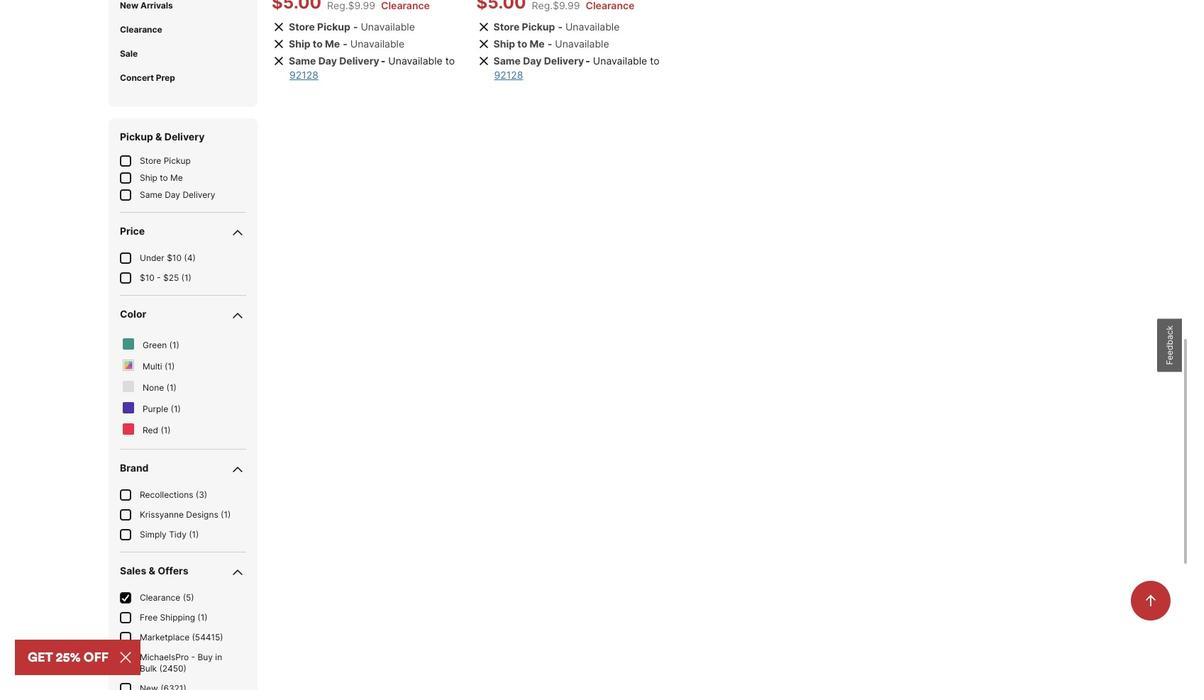 Task type: locate. For each thing, give the bounding box(es) containing it.
) for purple ( 1 )
[[178, 404, 181, 414]]

( up $10 - $25 ( 1 )
[[184, 252, 187, 263]]

1 vertical spatial &
[[149, 565, 155, 577]]

( right purple at the left of page
[[171, 404, 174, 414]]

clearance
[[120, 24, 162, 35], [140, 592, 180, 603]]

store
[[289, 20, 315, 32], [494, 20, 520, 32], [140, 155, 161, 166]]

to
[[313, 37, 323, 49], [518, 37, 528, 49], [445, 54, 455, 67], [650, 54, 660, 67], [160, 172, 168, 183]]

1 horizontal spatial store
[[289, 20, 315, 32]]

concert prep button
[[109, 66, 258, 90]]

-
[[353, 20, 358, 32], [558, 20, 563, 32], [343, 37, 348, 49], [548, 37, 552, 49], [381, 54, 386, 67], [586, 54, 590, 67], [157, 272, 161, 283], [191, 652, 195, 663]]

1 right "red"
[[164, 425, 168, 436]]

) for multi ( 1 )
[[172, 361, 175, 372]]

2 ship to me - unavailable from the left
[[494, 37, 609, 49]]

buy
[[198, 652, 213, 663]]

(1) up the (54415)
[[198, 612, 208, 623]]

1 horizontal spatial ship to me - unavailable
[[494, 37, 609, 49]]

)
[[193, 252, 196, 263], [188, 272, 192, 283], [176, 340, 179, 350], [172, 361, 175, 372], [174, 382, 177, 393], [178, 404, 181, 414], [168, 425, 171, 436]]

(2450)
[[159, 663, 187, 674]]

sale
[[120, 48, 138, 59]]

(
[[184, 252, 187, 263], [181, 272, 185, 283], [169, 340, 172, 350], [165, 361, 168, 372], [167, 382, 170, 393], [171, 404, 174, 414], [161, 425, 164, 436]]

pickup & delivery
[[120, 130, 205, 142]]

concert prep link
[[120, 72, 175, 83]]

& for sales
[[149, 565, 155, 577]]

ship to me - unavailable
[[289, 37, 405, 49], [494, 37, 609, 49]]

2 horizontal spatial store
[[494, 20, 520, 32]]

clearance inside dropdown button
[[120, 24, 162, 35]]

red ( 1 )
[[143, 425, 171, 436]]

multi
[[143, 361, 162, 372]]

multi ( 1 )
[[143, 361, 175, 372]]

$25
[[163, 272, 179, 283]]

1 horizontal spatial store pickup - unavailable
[[494, 20, 620, 32]]

same
[[289, 54, 316, 67], [494, 54, 521, 67], [140, 189, 162, 200]]

1 right none
[[170, 382, 174, 393]]

( right multi
[[165, 361, 168, 372]]

0 horizontal spatial me
[[170, 172, 183, 183]]

sales & offers
[[120, 565, 189, 577]]

shipping
[[160, 612, 195, 623]]

0 vertical spatial &
[[155, 130, 162, 142]]

$10
[[167, 252, 182, 263], [140, 272, 155, 283]]

store pickup - unavailable
[[289, 20, 415, 32], [494, 20, 620, 32]]

delivery
[[339, 54, 380, 67], [544, 54, 584, 67], [164, 130, 205, 142], [183, 189, 215, 200]]

concert prep
[[120, 72, 175, 83]]

marketplace (54415)
[[140, 632, 223, 643]]

1 vertical spatial $10
[[140, 272, 155, 283]]

2 store pickup - unavailable from the left
[[494, 20, 620, 32]]

0 horizontal spatial ship to me - unavailable
[[289, 37, 405, 49]]

brand
[[120, 462, 149, 474]]

2 horizontal spatial day
[[523, 54, 542, 67]]

0 horizontal spatial 92128
[[290, 69, 319, 81]]

& right sales
[[149, 565, 155, 577]]

(54415)
[[192, 632, 223, 643]]

1 for red ( 1 )
[[164, 425, 168, 436]]

$10 down under
[[140, 272, 155, 283]]

& up store pickup
[[155, 130, 162, 142]]

&
[[155, 130, 162, 142], [149, 565, 155, 577]]

0 vertical spatial (1)
[[221, 509, 231, 520]]

1 right purple at the left of page
[[174, 404, 178, 414]]

unavailable
[[361, 20, 415, 32], [566, 20, 620, 32], [350, 37, 405, 49], [555, 37, 609, 49], [389, 54, 443, 67], [593, 54, 647, 67]]

green ( 1 )
[[143, 340, 179, 350]]

- inside michaelspro - buy in bulk (2450)
[[191, 652, 195, 663]]

& for pickup
[[155, 130, 162, 142]]

1 right green
[[172, 340, 176, 350]]

1 ship to me - unavailable from the left
[[289, 37, 405, 49]]

$10 left 4
[[167, 252, 182, 263]]

( for red ( 1 )
[[161, 425, 164, 436]]

$10 - $25 ( 1 )
[[140, 272, 192, 283]]

clearance up sale
[[120, 24, 162, 35]]

under
[[140, 252, 165, 263]]

(1)
[[221, 509, 231, 520], [189, 529, 199, 540], [198, 612, 208, 623]]

me
[[325, 37, 340, 49], [530, 37, 545, 49], [170, 172, 183, 183]]

( right none
[[167, 382, 170, 393]]

under $10 ( 4 )
[[140, 252, 196, 263]]

offers
[[158, 565, 189, 577]]

day
[[318, 54, 337, 67], [523, 54, 542, 67], [165, 189, 180, 200]]

) right none
[[174, 382, 177, 393]]

same day delivery - unavailable to 92128
[[289, 54, 455, 81], [494, 54, 660, 81]]

( right green
[[169, 340, 172, 350]]

michaelspro
[[140, 652, 189, 663]]

0 horizontal spatial same day delivery - unavailable to 92128
[[289, 54, 455, 81]]

1 vertical spatial (1)
[[189, 529, 199, 540]]

1 for green ( 1 )
[[172, 340, 176, 350]]

ship
[[289, 37, 311, 49], [494, 37, 515, 49], [140, 172, 158, 183]]

) right purple at the left of page
[[178, 404, 181, 414]]

92128
[[290, 69, 319, 81], [494, 69, 523, 81]]

) right multi
[[172, 361, 175, 372]]

) right "red"
[[168, 425, 171, 436]]

2 vertical spatial (1)
[[198, 612, 208, 623]]

1
[[185, 272, 188, 283], [172, 340, 176, 350], [168, 361, 172, 372], [170, 382, 174, 393], [174, 404, 178, 414], [164, 425, 168, 436]]

0 vertical spatial clearance
[[120, 24, 162, 35]]

sale link
[[120, 48, 138, 59]]

(1) right tidy
[[189, 529, 199, 540]]

( right "red"
[[161, 425, 164, 436]]

0 horizontal spatial store pickup - unavailable
[[289, 20, 415, 32]]

pickup
[[317, 20, 351, 32], [522, 20, 555, 32], [120, 130, 153, 142], [164, 155, 191, 166]]

(1) right designs
[[221, 509, 231, 520]]

) right green
[[176, 340, 179, 350]]

2 horizontal spatial same
[[494, 54, 521, 67]]

free
[[140, 612, 158, 623]]

0 horizontal spatial day
[[165, 189, 180, 200]]

1 vertical spatial clearance
[[140, 592, 180, 603]]

0 vertical spatial $10
[[167, 252, 182, 263]]

1 right multi
[[168, 361, 172, 372]]

clearance up the free
[[140, 592, 180, 603]]

1 horizontal spatial same day delivery - unavailable to 92128
[[494, 54, 660, 81]]

1 horizontal spatial 92128
[[494, 69, 523, 81]]

( for green ( 1 )
[[169, 340, 172, 350]]



Task type: describe. For each thing, give the bounding box(es) containing it.
1 for multi ( 1 )
[[168, 361, 172, 372]]

1 horizontal spatial ship
[[289, 37, 311, 49]]

(5)
[[183, 592, 194, 603]]

color
[[120, 308, 146, 320]]

recollections (3)
[[140, 490, 207, 500]]

1 horizontal spatial day
[[318, 54, 337, 67]]

1 for none ( 1 )
[[170, 382, 174, 393]]

0 horizontal spatial same
[[140, 189, 162, 200]]

simply
[[140, 529, 167, 540]]

ship to me
[[140, 172, 183, 183]]

bulk
[[140, 663, 157, 674]]

free shipping (1)
[[140, 612, 208, 623]]

sales
[[120, 565, 146, 577]]

clearance (5)
[[140, 592, 194, 603]]

red
[[143, 425, 158, 436]]

( right $25 at left top
[[181, 272, 185, 283]]

designs
[[186, 509, 218, 520]]

) for none ( 1 )
[[174, 382, 177, 393]]

none
[[143, 382, 164, 393]]

store pickup
[[140, 155, 191, 166]]

(1) for sales & offers
[[198, 612, 208, 623]]

) for green ( 1 )
[[176, 340, 179, 350]]

0 horizontal spatial store
[[140, 155, 161, 166]]

simply tidy (1)
[[140, 529, 199, 540]]

krissyanne
[[140, 509, 184, 520]]

clearance for clearance (5)
[[140, 592, 180, 603]]

) right under
[[193, 252, 196, 263]]

( for none ( 1 )
[[167, 382, 170, 393]]

1 same day delivery - unavailable to 92128 from the left
[[289, 54, 455, 81]]

2 horizontal spatial me
[[530, 37, 545, 49]]

) for red ( 1 )
[[168, 425, 171, 436]]

marketplace
[[140, 632, 190, 643]]

in
[[215, 652, 222, 663]]

2 horizontal spatial ship
[[494, 37, 515, 49]]

(3)
[[196, 490, 207, 500]]

same day delivery
[[140, 189, 215, 200]]

1 right $25 at left top
[[185, 272, 188, 283]]

1 horizontal spatial $10
[[167, 252, 182, 263]]

4
[[187, 252, 193, 263]]

( for multi ( 1 )
[[165, 361, 168, 372]]

none ( 1 )
[[143, 382, 177, 393]]

michaelspro - buy in bulk (2450)
[[140, 652, 222, 674]]

prep
[[156, 72, 175, 83]]

) right $25 at left top
[[188, 272, 192, 283]]

recollections
[[140, 490, 193, 500]]

clearance button
[[109, 18, 258, 42]]

concert
[[120, 72, 154, 83]]

sale button
[[109, 42, 258, 66]]

2 same day delivery - unavailable to 92128 from the left
[[494, 54, 660, 81]]

1 for purple ( 1 )
[[174, 404, 178, 414]]

2 92128 from the left
[[494, 69, 523, 81]]

0 horizontal spatial $10
[[140, 272, 155, 283]]

multi image
[[123, 360, 134, 371]]

1 92128 from the left
[[290, 69, 319, 81]]

clearance link
[[120, 24, 162, 35]]

(1) for brand
[[221, 509, 231, 520]]

price
[[120, 225, 145, 237]]

1 store pickup - unavailable from the left
[[289, 20, 415, 32]]

1 horizontal spatial same
[[289, 54, 316, 67]]

1 horizontal spatial me
[[325, 37, 340, 49]]

krissyanne designs (1)
[[140, 509, 231, 520]]

green
[[143, 340, 167, 350]]

purple ( 1 )
[[143, 404, 181, 414]]

0 horizontal spatial ship
[[140, 172, 158, 183]]

( for purple ( 1 )
[[171, 404, 174, 414]]

tidy
[[169, 529, 187, 540]]

purple
[[143, 404, 168, 414]]

clearance for clearance link
[[120, 24, 162, 35]]



Task type: vqa. For each thing, say whether or not it's contained in the screenshot.
OPEN SAMEDAYDELIVERY DETAILS MODAL icon
no



